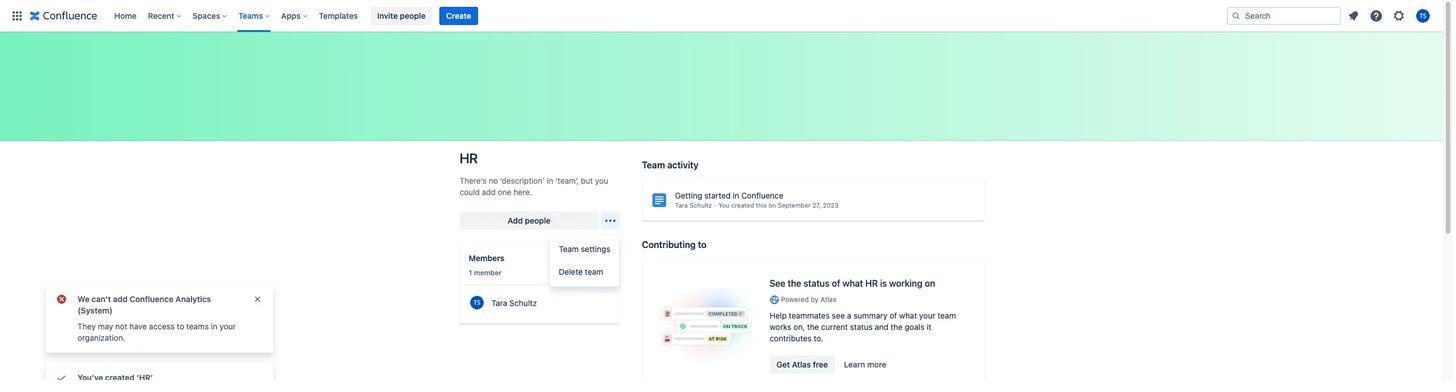 Task type: vqa. For each thing, say whether or not it's contained in the screenshot.
how
no



Task type: describe. For each thing, give the bounding box(es) containing it.
get atlas free
[[776, 360, 828, 370]]

member
[[474, 269, 502, 278]]

status inside help teammates see a summary of what your team works on, the current status and the goals it contributes to.
[[850, 323, 873, 332]]

0 horizontal spatial hr
[[460, 150, 478, 166]]

team for team activity
[[642, 160, 665, 170]]

may
[[98, 322, 113, 332]]

get atlas free button
[[770, 356, 835, 375]]

settings
[[581, 244, 610, 254]]

learn more
[[844, 360, 887, 370]]

help teammates see a summary of what your team works on, the current status and the goals it contributes to.
[[770, 311, 956, 344]]

teammates
[[789, 311, 830, 321]]

see
[[770, 279, 786, 289]]

started
[[704, 191, 731, 201]]

is
[[880, 279, 887, 289]]

(system)
[[78, 306, 113, 316]]

not
[[115, 322, 127, 332]]

delete team
[[559, 267, 603, 277]]

get
[[776, 360, 790, 370]]

team activity
[[642, 160, 699, 170]]

see
[[832, 311, 845, 321]]

there's
[[460, 176, 487, 186]]

could
[[460, 187, 480, 197]]

you created this on september 27, 2023
[[718, 202, 839, 209]]

add
[[508, 216, 523, 226]]

settings icon image
[[1392, 9, 1406, 23]]

contributing to
[[642, 240, 707, 250]]

2023
[[823, 202, 839, 209]]

teams button
[[235, 7, 274, 25]]

team inside help teammates see a summary of what your team works on, the current status and the goals it contributes to.
[[938, 311, 956, 321]]

they may not have access to teams in your organization.
[[78, 322, 236, 343]]

0 horizontal spatial the
[[788, 279, 801, 289]]

goals
[[905, 323, 924, 332]]

delete
[[559, 267, 583, 277]]

1 vertical spatial in
[[733, 191, 739, 201]]

help
[[770, 311, 787, 321]]

free
[[813, 360, 828, 370]]

spaces
[[193, 11, 220, 20]]

they
[[78, 322, 96, 332]]

success image
[[55, 372, 68, 381]]

actions image
[[603, 214, 617, 228]]

can't
[[92, 295, 111, 304]]

apps button
[[278, 7, 312, 25]]

search image
[[1232, 11, 1241, 20]]

what inside help teammates see a summary of what your team works on, the current status and the goals it contributes to.
[[899, 311, 917, 321]]

your inside they may not have access to teams in your organization.
[[220, 322, 236, 332]]

in inside there's no 'description' in 'team', but you could add one here.
[[547, 176, 553, 186]]

on,
[[793, 323, 805, 332]]

people for add people
[[525, 216, 551, 226]]

powered by atlas link
[[770, 295, 966, 305]]

your profile and preferences image
[[1416, 9, 1430, 23]]

home
[[114, 11, 137, 20]]

1 vertical spatial schultz
[[509, 299, 537, 308]]

recent
[[148, 11, 174, 20]]

by
[[811, 296, 819, 304]]

organization.
[[78, 333, 125, 343]]

appswitcher icon image
[[10, 9, 24, 23]]

delete team button
[[550, 261, 619, 284]]

members
[[469, 254, 504, 263]]

0 vertical spatial schultz
[[690, 202, 712, 209]]

0 vertical spatial tara schultz
[[675, 202, 712, 209]]

summary
[[854, 311, 887, 321]]

works
[[770, 323, 791, 332]]

team inside button
[[585, 267, 603, 277]]

0 horizontal spatial tara schultz
[[492, 299, 537, 308]]

a
[[847, 311, 851, 321]]

27,
[[812, 202, 821, 209]]

people for invite people
[[400, 11, 426, 20]]

1 vertical spatial hr
[[865, 279, 878, 289]]

your inside help teammates see a summary of what your team works on, the current status and the goals it contributes to.
[[919, 311, 935, 321]]

invite
[[377, 11, 398, 20]]

1 horizontal spatial the
[[807, 323, 819, 332]]

confluence for in
[[741, 191, 783, 201]]

0 vertical spatial what
[[843, 279, 863, 289]]

1 vertical spatial tara
[[492, 299, 507, 308]]

have
[[129, 322, 147, 332]]

contributes
[[770, 334, 812, 344]]

there's no 'description' in 'team', but you could add one here.
[[460, 176, 608, 197]]

confluence for add
[[130, 295, 173, 304]]

templates link
[[315, 7, 361, 25]]

1
[[469, 269, 472, 278]]

and
[[875, 323, 889, 332]]

create link
[[439, 7, 478, 25]]

current
[[821, 323, 848, 332]]

we can't add confluence analytics (system)
[[78, 295, 211, 316]]

activity
[[667, 160, 699, 170]]

learn
[[844, 360, 865, 370]]



Task type: locate. For each thing, give the bounding box(es) containing it.
0 horizontal spatial people
[[400, 11, 426, 20]]

getting started in confluence
[[675, 191, 783, 201]]

the up powered
[[788, 279, 801, 289]]

one
[[498, 187, 511, 197]]

'description'
[[500, 176, 545, 186]]

1 vertical spatial team
[[559, 244, 579, 254]]

0 vertical spatial people
[[400, 11, 426, 20]]

in left 'team',
[[547, 176, 553, 186]]

to left teams
[[177, 322, 184, 332]]

confluence inside we can't add confluence analytics (system)
[[130, 295, 173, 304]]

see the status of what hr is working on
[[770, 279, 935, 289]]

1 horizontal spatial of
[[890, 311, 897, 321]]

0 vertical spatial your
[[919, 311, 935, 321]]

recent button
[[145, 7, 186, 25]]

0 horizontal spatial atlas
[[792, 360, 811, 370]]

1 horizontal spatial tara
[[675, 202, 688, 209]]

add inside there's no 'description' in 'team', but you could add one here.
[[482, 187, 496, 197]]

team left activity at the left top of page
[[642, 160, 665, 170]]

0 horizontal spatial add
[[113, 295, 128, 304]]

here.
[[513, 187, 532, 197]]

to inside they may not have access to teams in your organization.
[[177, 322, 184, 332]]

1 horizontal spatial team
[[938, 311, 956, 321]]

you
[[718, 202, 730, 209]]

invite people button
[[370, 7, 432, 25]]

0 horizontal spatial in
[[211, 322, 217, 332]]

team settings button
[[550, 238, 619, 261]]

september
[[778, 202, 811, 209]]

1 vertical spatial on
[[925, 279, 935, 289]]

people right the invite
[[400, 11, 426, 20]]

1 horizontal spatial on
[[925, 279, 935, 289]]

1 horizontal spatial in
[[547, 176, 553, 186]]

1 vertical spatial to
[[177, 322, 184, 332]]

of right summary at the bottom right
[[890, 311, 897, 321]]

you
[[595, 176, 608, 186]]

spaces button
[[189, 7, 232, 25]]

1 horizontal spatial schultz
[[690, 202, 712, 209]]

banner
[[0, 0, 1444, 32]]

1 horizontal spatial people
[[525, 216, 551, 226]]

the
[[788, 279, 801, 289], [807, 323, 819, 332], [891, 323, 903, 332]]

0 horizontal spatial what
[[843, 279, 863, 289]]

atlas inside button
[[792, 360, 811, 370]]

more
[[867, 360, 887, 370]]

people inside button
[[400, 11, 426, 20]]

team up delete
[[559, 244, 579, 254]]

getting
[[675, 191, 702, 201]]

group containing team settings
[[550, 235, 619, 287]]

to
[[698, 240, 707, 250], [177, 322, 184, 332]]

teams
[[186, 322, 209, 332]]

it
[[927, 323, 931, 332]]

0 horizontal spatial team
[[559, 244, 579, 254]]

in
[[547, 176, 553, 186], [733, 191, 739, 201], [211, 322, 217, 332]]

tara schultz down getting
[[675, 202, 712, 209]]

help icon image
[[1369, 9, 1383, 23]]

1 vertical spatial status
[[850, 323, 873, 332]]

your up it
[[919, 311, 935, 321]]

in right teams
[[211, 322, 217, 332]]

tara down member at left
[[492, 299, 507, 308]]

status
[[804, 279, 830, 289], [850, 323, 873, 332]]

access
[[149, 322, 175, 332]]

banner containing home
[[0, 0, 1444, 32]]

your
[[919, 311, 935, 321], [220, 322, 236, 332]]

this
[[756, 202, 767, 209]]

1 horizontal spatial add
[[482, 187, 496, 197]]

home link
[[111, 7, 140, 25]]

Search field
[[1227, 7, 1341, 25]]

2 vertical spatial in
[[211, 322, 217, 332]]

people inside button
[[525, 216, 551, 226]]

1 horizontal spatial what
[[899, 311, 917, 321]]

teams
[[238, 11, 263, 20]]

1 vertical spatial of
[[890, 311, 897, 321]]

apps
[[281, 11, 301, 20]]

0 horizontal spatial your
[[220, 322, 236, 332]]

0 horizontal spatial confluence
[[130, 295, 173, 304]]

1 vertical spatial your
[[220, 322, 236, 332]]

people
[[400, 11, 426, 20], [525, 216, 551, 226]]

0 vertical spatial on
[[769, 202, 776, 209]]

status down summary at the bottom right
[[850, 323, 873, 332]]

on right this
[[769, 202, 776, 209]]

0 horizontal spatial status
[[804, 279, 830, 289]]

1 vertical spatial add
[[113, 295, 128, 304]]

the down teammates
[[807, 323, 819, 332]]

we
[[78, 295, 90, 304]]

0 vertical spatial tara
[[675, 202, 688, 209]]

1 horizontal spatial confluence
[[741, 191, 783, 201]]

tara schultz
[[675, 202, 712, 209], [492, 299, 537, 308]]

0 horizontal spatial to
[[177, 322, 184, 332]]

your right teams
[[220, 322, 236, 332]]

working
[[889, 279, 923, 289]]

team inside button
[[559, 244, 579, 254]]

'team',
[[555, 176, 579, 186]]

global element
[[7, 0, 1225, 32]]

1 horizontal spatial hr
[[865, 279, 878, 289]]

to right contributing
[[698, 240, 707, 250]]

add people button
[[460, 212, 599, 230]]

invite people
[[377, 11, 426, 20]]

hr
[[460, 150, 478, 166], [865, 279, 878, 289]]

0 vertical spatial in
[[547, 176, 553, 186]]

0 vertical spatial team
[[642, 160, 665, 170]]

confluence up this
[[741, 191, 783, 201]]

confluence up access
[[130, 295, 173, 304]]

1 vertical spatial what
[[899, 311, 917, 321]]

1 vertical spatial people
[[525, 216, 551, 226]]

0 vertical spatial to
[[698, 240, 707, 250]]

team
[[585, 267, 603, 277], [938, 311, 956, 321]]

1 vertical spatial tara schultz
[[492, 299, 537, 308]]

contributing
[[642, 240, 696, 250]]

tara
[[675, 202, 688, 209], [492, 299, 507, 308]]

2 horizontal spatial the
[[891, 323, 903, 332]]

people right add
[[525, 216, 551, 226]]

team
[[642, 160, 665, 170], [559, 244, 579, 254]]

to.
[[814, 334, 823, 344]]

0 horizontal spatial schultz
[[509, 299, 537, 308]]

group
[[550, 235, 619, 287]]

1 horizontal spatial team
[[642, 160, 665, 170]]

hr up the there's
[[460, 150, 478, 166]]

created
[[731, 202, 754, 209]]

powered
[[781, 296, 809, 304]]

0 vertical spatial add
[[482, 187, 496, 197]]

0 horizontal spatial on
[[769, 202, 776, 209]]

add
[[482, 187, 496, 197], [113, 295, 128, 304]]

dismiss image
[[253, 295, 262, 304]]

1 vertical spatial atlas
[[792, 360, 811, 370]]

status up the by
[[804, 279, 830, 289]]

in up created
[[733, 191, 739, 201]]

confluence image
[[30, 9, 97, 23], [30, 9, 97, 23]]

add people
[[508, 216, 551, 226]]

1 vertical spatial team
[[938, 311, 956, 321]]

1 vertical spatial confluence
[[130, 295, 173, 304]]

on right working
[[925, 279, 935, 289]]

templates
[[319, 11, 358, 20]]

0 vertical spatial status
[[804, 279, 830, 289]]

analytics
[[175, 295, 211, 304]]

0 vertical spatial hr
[[460, 150, 478, 166]]

0 vertical spatial of
[[832, 279, 840, 289]]

0 vertical spatial atlas
[[820, 296, 836, 304]]

atlas right the by
[[820, 296, 836, 304]]

what up goals
[[899, 311, 917, 321]]

0 vertical spatial team
[[585, 267, 603, 277]]

1 horizontal spatial to
[[698, 240, 707, 250]]

notification icon image
[[1347, 9, 1360, 23]]

0 horizontal spatial team
[[585, 267, 603, 277]]

0 horizontal spatial of
[[832, 279, 840, 289]]

1 horizontal spatial status
[[850, 323, 873, 332]]

add down no
[[482, 187, 496, 197]]

error image
[[55, 293, 68, 307]]

atlas
[[820, 296, 836, 304], [792, 360, 811, 370]]

create
[[446, 11, 471, 20]]

tara down getting
[[675, 202, 688, 209]]

team settings
[[559, 244, 610, 254]]

1 horizontal spatial atlas
[[820, 296, 836, 304]]

but
[[581, 176, 593, 186]]

of
[[832, 279, 840, 289], [890, 311, 897, 321]]

add right the can't
[[113, 295, 128, 304]]

tara schultz down member at left
[[492, 299, 537, 308]]

no
[[489, 176, 498, 186]]

powered by atlas
[[781, 296, 836, 304]]

the right 'and'
[[891, 323, 903, 332]]

schultz
[[690, 202, 712, 209], [509, 299, 537, 308]]

confluence
[[741, 191, 783, 201], [130, 295, 173, 304]]

1 horizontal spatial your
[[919, 311, 935, 321]]

add inside we can't add confluence analytics (system)
[[113, 295, 128, 304]]

1 horizontal spatial tara schultz
[[675, 202, 712, 209]]

atlas right get
[[792, 360, 811, 370]]

hr left is
[[865, 279, 878, 289]]

team for team settings
[[559, 244, 579, 254]]

atlas image
[[770, 296, 779, 305]]

learn more button
[[837, 356, 893, 375]]

0 vertical spatial confluence
[[741, 191, 783, 201]]

0 horizontal spatial tara
[[492, 299, 507, 308]]

members 1 member
[[469, 254, 504, 278]]

in inside they may not have access to teams in your organization.
[[211, 322, 217, 332]]

what up powered by atlas link
[[843, 279, 863, 289]]

2 horizontal spatial in
[[733, 191, 739, 201]]

of inside help teammates see a summary of what your team works on, the current status and the goals it contributes to.
[[890, 311, 897, 321]]

of up 'powered by atlas'
[[832, 279, 840, 289]]

tara schultz link
[[464, 292, 615, 315]]



